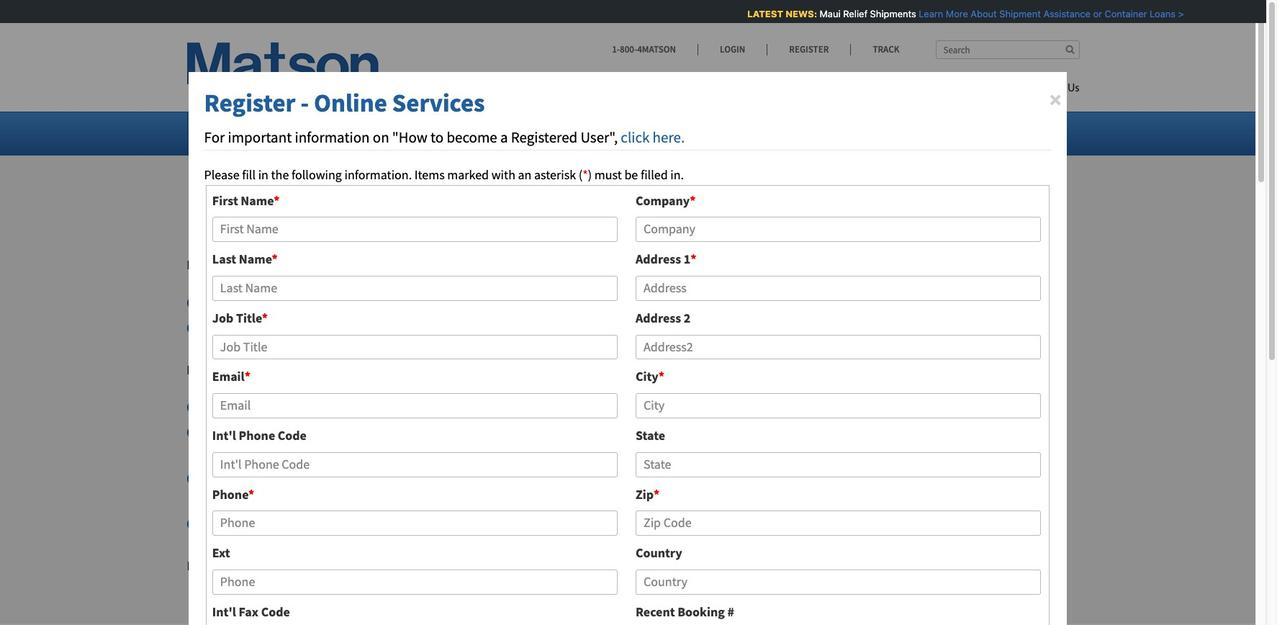 Task type: locate. For each thing, give the bounding box(es) containing it.
0 vertical spatial name
[[241, 192, 274, 209]]

int'l for int'l phone code
[[212, 427, 236, 444]]

track
[[212, 444, 248, 461], [258, 490, 294, 507]]

on for "how
[[373, 127, 389, 147]]

applicable
[[271, 257, 331, 273]]

is
[[259, 257, 269, 273]]

with right marked at the left of page
[[492, 166, 516, 183]]

if you intended to register for an account with matson logistics, please click here
[[187, 558, 619, 574]]

name right last
[[239, 251, 272, 267]]

8766: left estimate
[[634, 424, 663, 440]]

1 vertical spatial click
[[567, 558, 592, 574]]

with for marked
[[492, 166, 516, 183]]

1 vertical spatial 800-
[[715, 469, 739, 486]]

1 shipping from the top
[[324, 399, 371, 415]]

booking
[[678, 603, 725, 620]]

title
[[236, 310, 262, 326]]

1 horizontal spatial register
[[790, 43, 829, 55]]

click left here
[[567, 558, 592, 574]]

please right 'logistics,'
[[529, 558, 564, 574]]

0 vertical spatial to
[[431, 127, 444, 147]]

search image
[[1066, 45, 1075, 54]]

1- left 562-
[[577, 424, 587, 440]]

company up last name *
[[187, 205, 322, 248]]

company up "user"
[[212, 294, 264, 310]]

800-
[[620, 43, 638, 55], [715, 469, 739, 486]]

code down individual/one-time shipping automobile:
[[278, 427, 307, 444]]

email
[[212, 368, 245, 385]]

0 horizontal spatial call
[[555, 424, 574, 440]]

navigation
[[514, 163, 665, 207]]

shipping for other
[[324, 469, 371, 486]]

click left here.
[[621, 127, 650, 147]]

1 horizontal spatial an
[[518, 166, 532, 183]]

0 vertical spatial on
[[373, 127, 389, 147]]

0 vertical spatial register
[[790, 43, 829, 55]]

1 vertical spatial 1-
[[577, 424, 587, 440]]

filled
[[641, 166, 668, 183]]

time down int'l phone code
[[297, 469, 321, 486]]

here
[[594, 558, 619, 574]]

top menu navigation
[[558, 76, 1080, 105]]

0 horizontal spatial 800-
[[620, 43, 638, 55]]

1- left 4matson
[[612, 43, 620, 55]]

individual/one- for track
[[212, 424, 297, 440]]

goods:
[[435, 424, 471, 440]]

First Name text field
[[212, 217, 618, 242]]

1 vertical spatial with
[[397, 294, 421, 310]]

Phone text field
[[212, 511, 618, 536]]

0 horizontal spatial other
[[225, 361, 256, 378]]

1 time from the top
[[297, 399, 321, 415]]

0 vertical spatial other
[[225, 361, 256, 378]]

registration
[[187, 163, 353, 207], [187, 257, 257, 273]]

address left 2
[[636, 310, 681, 326]]

2 vertical spatial time
[[297, 469, 321, 486]]

name for first name
[[241, 192, 274, 209]]

on left '"how'
[[373, 127, 389, 147]]

to left register
[[271, 558, 282, 574]]

2 time from the top
[[297, 424, 321, 440]]

1 vertical spatial code
[[261, 603, 290, 620]]

individual/one-time shipping automobile:
[[212, 399, 442, 415]]

* up country
[[654, 486, 660, 502]]

1 horizontal spatial track link
[[258, 490, 294, 507]]

following
[[292, 166, 342, 183]]

1 vertical spatial register
[[204, 87, 296, 119]]

1 horizontal spatial other
[[373, 469, 403, 486]]

address
[[636, 251, 681, 267], [636, 310, 681, 326]]

time down the inquires: on the bottom
[[297, 399, 321, 415]]

Email text field
[[212, 393, 618, 418]]

0 vertical spatial –
[[509, 424, 515, 440]]

2 vertical spatial with
[[408, 558, 432, 574]]

2 horizontal spatial 1-
[[705, 469, 715, 486]]

– right book/quote
[[637, 469, 643, 486]]

call inside individual/one-time shipping household goods: book – please call 1-888-562-8766: estimate track
[[555, 424, 574, 440]]

0 vertical spatial shipping
[[324, 399, 371, 415]]

click
[[621, 127, 650, 147], [567, 558, 592, 574]]

registration inside registration for matson navigation company
[[187, 163, 353, 207]]

time for track
[[297, 424, 321, 440]]

for left 'items'
[[360, 163, 398, 207]]

0 vertical spatial code
[[278, 427, 307, 444]]

please inside individual/one-time shipping household goods: book – please call 1-888-562-8766: estimate track
[[518, 424, 553, 440]]

1 vertical spatial address
[[636, 310, 681, 326]]

1 horizontal spatial or
[[1092, 8, 1101, 19]]

1 registration from the top
[[187, 163, 353, 207]]

code for int'l fax code
[[261, 603, 290, 620]]

to
[[431, 127, 444, 147], [271, 558, 282, 574]]

on down company doing ongoing business with matson link
[[339, 319, 353, 335]]

1 vertical spatial or
[[244, 490, 255, 507]]

an left asterisk
[[518, 166, 532, 183]]

"how
[[392, 127, 428, 147]]

country
[[636, 545, 682, 561]]

0 horizontal spatial 1-
[[577, 424, 587, 440]]

0 vertical spatial registration
[[187, 163, 353, 207]]

call left 888-
[[555, 424, 574, 440]]

maui
[[819, 8, 840, 19]]

1 vertical spatial 8766:
[[212, 490, 241, 507]]

3 shipping from the top
[[324, 469, 371, 486]]

1 vertical spatial for
[[333, 257, 350, 273]]

an
[[518, 166, 532, 183], [346, 558, 359, 574]]

track link right phone *
[[258, 490, 294, 507]]

2 int'l from the top
[[212, 603, 236, 620]]

time inside individual/one-time shipping other containerized commodities: book/quote – please call 1-800-962- 8766: or
[[297, 469, 321, 486]]

guam
[[381, 125, 413, 141]]

for
[[360, 163, 398, 207], [333, 257, 350, 273], [328, 558, 343, 574]]

0 vertical spatial click
[[621, 127, 650, 147]]

1 horizontal spatial 800-
[[715, 469, 739, 486]]

* up 1
[[690, 192, 696, 209]]

company for *
[[636, 192, 690, 209]]

* right 'all'
[[245, 368, 251, 385]]

track
[[873, 43, 900, 55]]

additional
[[489, 319, 545, 335]]

Int'l Phone Code text field
[[212, 452, 618, 477]]

)
[[588, 166, 592, 183]]

int'l for int'l fax code
[[212, 603, 236, 620]]

0 vertical spatial time
[[297, 399, 321, 415]]

guam & micronesia
[[381, 125, 485, 141]]

in
[[258, 166, 269, 183]]

(
[[579, 166, 583, 183]]

overview link
[[205, 125, 264, 141]]

more
[[945, 8, 967, 19]]

1 horizontal spatial on
[[373, 127, 389, 147]]

company doing ongoing business with matson link
[[212, 294, 463, 310]]

0 vertical spatial 1-
[[612, 43, 620, 55]]

1-800-4matson
[[612, 43, 676, 55]]

register up 'overview' 'link'
[[204, 87, 296, 119]]

1 vertical spatial for
[[187, 361, 206, 378]]

for right register
[[328, 558, 343, 574]]

None search field
[[936, 40, 1080, 59]]

1 address from the top
[[636, 251, 681, 267]]

track right phone *
[[258, 490, 294, 507]]

3 time from the top
[[297, 469, 321, 486]]

–
[[509, 424, 515, 440], [637, 469, 643, 486]]

with right account
[[408, 558, 432, 574]]

1 vertical spatial shipping
[[324, 424, 371, 440]]

2 vertical spatial individual/one-
[[212, 469, 297, 486]]

8766: up 'trucker' link
[[212, 490, 241, 507]]

– right book on the bottom of page
[[509, 424, 515, 440]]

0 vertical spatial address
[[636, 251, 681, 267]]

1 individual/one- from the top
[[212, 399, 297, 415]]

to right &
[[431, 127, 444, 147]]

track link down int'l phone code
[[212, 444, 248, 461]]

please inside individual/one-time shipping other containerized commodities: book/quote – please call 1-800-962- 8766: or
[[646, 469, 681, 486]]

phone up 'trucker' link
[[212, 486, 248, 502]]

zip *
[[636, 486, 660, 502]]

company down filled
[[636, 192, 690, 209]]

the
[[271, 166, 289, 183]]

2 registration from the top
[[187, 257, 257, 273]]

0 horizontal spatial track
[[212, 444, 248, 461]]

ongoing
[[300, 294, 345, 310]]

0 horizontal spatial to
[[271, 558, 282, 574]]

or
[[1092, 8, 1101, 19], [244, 490, 255, 507]]

1 int'l from the top
[[212, 427, 236, 444]]

account
[[362, 558, 405, 574]]

information.
[[345, 166, 412, 183]]

for up please on the top
[[204, 127, 225, 147]]

individual/one- up int'l phone code
[[212, 399, 297, 415]]

1-800-4matson link
[[612, 43, 698, 55]]

1 vertical spatial individual/one-
[[212, 424, 297, 440]]

Last Name text field
[[212, 276, 618, 301]]

2
[[684, 310, 691, 326]]

8766: inside individual/one-time shipping household goods: book – please call 1-888-562-8766: estimate track
[[634, 424, 663, 440]]

or up 'trucker' link
[[244, 490, 255, 507]]

registered
[[282, 319, 336, 335]]

loans
[[1149, 8, 1175, 19]]

1 vertical spatial –
[[637, 469, 643, 486]]

be
[[625, 166, 638, 183]]

1 horizontal spatial –
[[637, 469, 643, 486]]

8766:
[[634, 424, 663, 440], [212, 490, 241, 507]]

for up company doing ongoing business with matson
[[333, 257, 350, 273]]

×
[[1050, 85, 1062, 115]]

1 vertical spatial time
[[297, 424, 321, 440]]

please down state
[[646, 469, 681, 486]]

company *
[[636, 192, 696, 209]]

book/quote
[[558, 469, 634, 486]]

0 vertical spatial track
[[212, 444, 248, 461]]

1 vertical spatial on
[[339, 319, 353, 335]]

please right book on the bottom of page
[[518, 424, 553, 440]]

commodities:
[[482, 469, 556, 486]]

0 horizontal spatial an
[[346, 558, 359, 574]]

with
[[492, 166, 516, 183], [397, 294, 421, 310], [408, 558, 432, 574]]

code right the fax
[[261, 603, 290, 620]]

2 vertical spatial shipping
[[324, 469, 371, 486]]

click here link
[[567, 558, 619, 574]]

company for doing
[[212, 294, 264, 310]]

1 vertical spatial please
[[646, 469, 681, 486]]

0 vertical spatial track link
[[212, 444, 248, 461]]

1 vertical spatial other
[[373, 469, 403, 486]]

2 shipping from the top
[[324, 424, 371, 440]]

0 vertical spatial an
[[518, 166, 532, 183]]

0 vertical spatial 800-
[[620, 43, 638, 55]]

1 vertical spatial registration
[[187, 257, 257, 273]]

0 horizontal spatial 8766:
[[212, 490, 241, 507]]

code for int'l phone code
[[278, 427, 307, 444]]

matson down for important information on "how to become a registered user", click here.
[[405, 163, 507, 207]]

track down int'l phone code
[[212, 444, 248, 461]]

0 vertical spatial for
[[360, 163, 398, 207]]

1 vertical spatial track
[[258, 490, 294, 507]]

shipping inside individual/one-time shipping other containerized commodities: book/quote – please call 1-800-962- 8766: or
[[324, 469, 371, 486]]

0 horizontal spatial or
[[244, 490, 255, 507]]

zip
[[636, 486, 654, 502]]

for for for all other inquires:
[[187, 361, 206, 378]]

alaska
[[529, 125, 564, 141]]

1 vertical spatial an
[[346, 558, 359, 574]]

0 horizontal spatial on
[[339, 319, 353, 335]]

phone *
[[212, 486, 254, 502]]

register down news: at the right top of page
[[790, 43, 829, 55]]

2 address from the top
[[636, 310, 681, 326]]

address left 1
[[636, 251, 681, 267]]

name for last name
[[239, 251, 272, 267]]

shipping inside individual/one-time shipping household goods: book – please call 1-888-562-8766: estimate track
[[324, 424, 371, 440]]

on
[[373, 127, 389, 147], [339, 319, 353, 335]]

services
[[392, 87, 485, 119]]

individual/one- down int'l phone code
[[212, 469, 297, 486]]

1 horizontal spatial 1-
[[612, 43, 620, 55]]

0 horizontal spatial click
[[567, 558, 592, 574]]

int'l down email
[[212, 427, 236, 444]]

1 vertical spatial to
[[271, 558, 282, 574]]

register
[[790, 43, 829, 55], [204, 87, 296, 119]]

phone up phone *
[[239, 427, 275, 444]]

shipments
[[869, 8, 915, 19]]

individual/one- down email *
[[212, 424, 297, 440]]

household
[[373, 424, 432, 440]]

other right 'all'
[[225, 361, 256, 378]]

0 vertical spatial with
[[492, 166, 516, 183]]

or inside individual/one-time shipping other containerized commodities: book/quote – please call 1-800-962- 8766: or
[[244, 490, 255, 507]]

× button
[[1050, 85, 1062, 115]]

relief
[[842, 8, 867, 19]]

micronesia
[[426, 125, 485, 141]]

first name *
[[212, 192, 280, 209]]

individual/one- inside individual/one-time shipping other containerized commodities: book/quote – please call 1-800-962- 8766: or
[[212, 469, 297, 486]]

for left 'all'
[[187, 361, 206, 378]]

– inside individual/one-time shipping other containerized commodities: book/quote – please call 1-800-962- 8766: or
[[637, 469, 643, 486]]

1 horizontal spatial click
[[621, 127, 650, 147]]

Search search field
[[936, 40, 1080, 59]]

0 horizontal spatial register
[[204, 87, 296, 119]]

0 horizontal spatial –
[[509, 424, 515, 440]]

track link
[[212, 444, 248, 461], [258, 490, 294, 507]]

an left account
[[346, 558, 359, 574]]

or left the container
[[1092, 8, 1101, 19]]

1 vertical spatial name
[[239, 251, 272, 267]]

call down estimate link
[[683, 469, 702, 486]]

Company text field
[[636, 217, 1041, 242]]

1 horizontal spatial 8766:
[[634, 424, 663, 440]]

estimate
[[666, 424, 719, 440]]

1- left 962- on the right bottom of page
[[705, 469, 715, 486]]

container
[[1104, 8, 1146, 19]]

int'l left the fax
[[212, 603, 236, 620]]

items
[[415, 166, 445, 183]]

0 vertical spatial 8766:
[[634, 424, 663, 440]]

company inside registration for matson navigation company
[[187, 205, 322, 248]]

name down in at top
[[241, 192, 274, 209]]

assistance
[[1043, 8, 1090, 19]]

other down household at the left bottom of page
[[373, 469, 403, 486]]

0 vertical spatial call
[[555, 424, 574, 440]]

news:
[[785, 8, 816, 19]]

0 vertical spatial individual/one-
[[212, 399, 297, 415]]

matson
[[405, 163, 507, 207], [423, 294, 463, 310], [356, 319, 395, 335], [434, 558, 474, 574]]

a
[[501, 127, 508, 147]]

individual/one- inside individual/one-time shipping household goods: book – please call 1-888-562-8766: estimate track
[[212, 424, 297, 440]]

3 individual/one- from the top
[[212, 469, 297, 486]]

0 vertical spatial for
[[204, 127, 225, 147]]

2 vertical spatial 1-
[[705, 469, 715, 486]]

1 vertical spatial int'l
[[212, 603, 236, 620]]

time inside individual/one-time shipping household goods: book – please call 1-888-562-8766: estimate track
[[297, 424, 321, 440]]

0 vertical spatial please
[[518, 424, 553, 440]]

1 vertical spatial call
[[683, 469, 702, 486]]

1 horizontal spatial to
[[431, 127, 444, 147]]

2 individual/one- from the top
[[212, 424, 297, 440]]

us
[[1068, 83, 1080, 94]]

code
[[278, 427, 307, 444], [261, 603, 290, 620]]

time for or
[[297, 469, 321, 486]]

1- inside individual/one-time shipping other containerized commodities: book/quote – please call 1-800-962- 8766: or
[[705, 469, 715, 486]]

2 vertical spatial please
[[529, 558, 564, 574]]

time down individual/one-time shipping automobile:
[[297, 424, 321, 440]]

with up website
[[397, 294, 421, 310]]

0 vertical spatial int'l
[[212, 427, 236, 444]]

1 horizontal spatial call
[[683, 469, 702, 486]]



Task type: describe. For each thing, give the bounding box(es) containing it.
hawaii
[[300, 125, 337, 141]]

registration is applicable for following:
[[187, 257, 411, 273]]

logistics,
[[477, 558, 527, 574]]

business
[[347, 294, 394, 310]]

job title *
[[212, 310, 268, 326]]

with for account
[[408, 558, 432, 574]]

City text field
[[636, 393, 1041, 418]]

Country text field
[[636, 570, 1041, 595]]

needing
[[443, 319, 487, 335]]

State text field
[[636, 452, 1041, 477]]

please fill in the following information.  items marked with an asterisk ( * ) must be filled in.
[[204, 166, 684, 183]]

online
[[314, 87, 387, 119]]

Address text field
[[636, 276, 1041, 301]]

individual/one-time shipping household goods: book – please call 1-888-562-8766: estimate track
[[212, 424, 719, 461]]

asterisk
[[534, 166, 576, 183]]

address 2
[[636, 310, 691, 326]]

overview
[[205, 125, 256, 141]]

0 vertical spatial phone
[[239, 427, 275, 444]]

contact
[[1028, 83, 1066, 94]]

2 vertical spatial for
[[328, 558, 343, 574]]

address for address 1 *
[[636, 251, 681, 267]]

address 1 *
[[636, 251, 697, 267]]

doing
[[267, 294, 298, 310]]

* down address 2
[[659, 368, 665, 385]]

Address 2 text field
[[636, 335, 1041, 360]]

login
[[720, 43, 746, 55]]

matson down 'business'
[[356, 319, 395, 335]]

user",
[[581, 127, 618, 147]]

int'l fax code
[[212, 603, 290, 620]]

0 horizontal spatial track link
[[212, 444, 248, 461]]

user
[[212, 319, 237, 335]]

register for register - online services
[[204, 87, 296, 119]]

blue matson logo with ocean, shipping, truck, rail and logistics written beneath it. image
[[187, 42, 389, 102]]

* right "user"
[[262, 310, 268, 326]]

8766: inside individual/one-time shipping other containerized commodities: book/quote – please call 1-800-962- 8766: or
[[212, 490, 241, 507]]

following:
[[353, 257, 411, 273]]

job
[[212, 310, 234, 326]]

0 vertical spatial or
[[1092, 8, 1101, 19]]

user already registered on matson website needing additional access
[[212, 319, 582, 335]]

* up 2
[[691, 251, 697, 267]]

asia link
[[608, 125, 639, 141]]

Ext text field
[[212, 570, 618, 595]]

last
[[212, 251, 236, 267]]

automobile:
[[373, 399, 440, 415]]

1- inside individual/one-time shipping household goods: book – please call 1-888-562-8766: estimate track
[[577, 424, 587, 440]]

email *
[[212, 368, 251, 385]]

track link
[[851, 43, 900, 55]]

int'l phone code
[[212, 427, 307, 444]]

here.
[[653, 127, 685, 147]]

user already registered on matson website needing additional access link
[[212, 319, 582, 335]]

* up 'trucker' link
[[248, 486, 254, 502]]

guam & micronesia link
[[381, 125, 493, 141]]

800- inside individual/one-time shipping other containerized commodities: book/quote – please call 1-800-962- 8766: or
[[715, 469, 739, 486]]

latest news: maui relief shipments learn more about shipment assistance or container loans >
[[746, 8, 1183, 19]]

registration for matson navigation company
[[187, 163, 665, 248]]

address for address 2
[[636, 310, 681, 326]]

contact us
[[1028, 83, 1080, 94]]

#
[[728, 603, 735, 620]]

registration for registration for matson navigation company
[[187, 163, 353, 207]]

first
[[212, 192, 238, 209]]

south
[[674, 125, 707, 141]]

shipping for household
[[324, 424, 371, 440]]

1 vertical spatial track link
[[258, 490, 294, 507]]

learn
[[918, 8, 942, 19]]

&
[[416, 125, 424, 141]]

fax
[[239, 603, 259, 620]]

website
[[398, 319, 440, 335]]

>
[[1177, 8, 1183, 19]]

already
[[239, 319, 280, 335]]

other inside individual/one-time shipping other containerized commodities: book/quote – please call 1-800-962- 8766: or
[[373, 469, 403, 486]]

last name *
[[212, 251, 278, 267]]

hawaii link
[[300, 125, 345, 141]]

marked
[[447, 166, 489, 183]]

south pacific
[[674, 125, 745, 141]]

all
[[208, 361, 223, 378]]

asia
[[608, 125, 630, 141]]

individual/one- for or
[[212, 469, 297, 486]]

562-
[[611, 424, 634, 440]]

for all other inquires:
[[187, 361, 310, 378]]

for inside registration for matson navigation company
[[360, 163, 398, 207]]

matson up the needing
[[423, 294, 463, 310]]

matson inside registration for matson navigation company
[[405, 163, 507, 207]]

pacific
[[709, 125, 745, 141]]

inquires:
[[259, 361, 310, 378]]

register for register
[[790, 43, 829, 55]]

individual/one-time shipping other containerized commodities: book/quote – please call 1-800-962- 8766: or
[[212, 469, 762, 507]]

* down the
[[274, 192, 280, 209]]

must
[[595, 166, 622, 183]]

1 vertical spatial phone
[[212, 486, 248, 502]]

registration for registration is applicable for following:
[[187, 257, 257, 273]]

on for matson
[[339, 319, 353, 335]]

4matson
[[638, 43, 676, 55]]

shipping for automobile:
[[324, 399, 371, 415]]

Zip Code text field
[[636, 511, 1041, 536]]

become
[[447, 127, 498, 147]]

information
[[295, 127, 370, 147]]

track inside individual/one-time shipping household goods: book – please call 1-888-562-8766: estimate track
[[212, 444, 248, 461]]

matson left 'logistics,'
[[434, 558, 474, 574]]

book
[[474, 424, 506, 440]]

in.
[[671, 166, 684, 183]]

intended
[[219, 558, 268, 574]]

alaska link
[[529, 125, 572, 141]]

about
[[970, 8, 996, 19]]

ext
[[212, 545, 230, 561]]

call inside individual/one-time shipping other containerized commodities: book/quote – please call 1-800-962- 8766: or
[[683, 469, 702, 486]]

you
[[197, 558, 217, 574]]

for for for important information on "how to become a registered user", click here.
[[204, 127, 225, 147]]

register
[[285, 558, 325, 574]]

contact us link
[[1006, 76, 1080, 105]]

latest
[[746, 8, 782, 19]]

south pacific link
[[674, 125, 753, 141]]

trucker link
[[212, 515, 253, 532]]

Job Title text field
[[212, 335, 618, 360]]

– inside individual/one-time shipping household goods: book – please call 1-888-562-8766: estimate track
[[509, 424, 515, 440]]

1 horizontal spatial track
[[258, 490, 294, 507]]

* right is
[[272, 251, 278, 267]]

* left must
[[583, 166, 588, 183]]



Task type: vqa. For each thing, say whether or not it's contained in the screenshot.
the topmost or
yes



